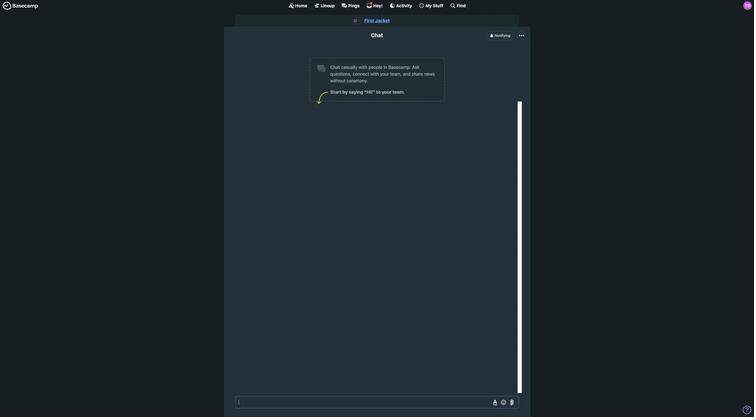 Task type: describe. For each thing, give the bounding box(es) containing it.
home link
[[289, 3, 307, 8]]

.
[[404, 90, 405, 95]]

home
[[295, 3, 307, 8]]

find
[[457, 3, 466, 8]]

people
[[369, 65, 383, 70]]

lineup link
[[314, 3, 335, 8]]

saying
[[349, 90, 363, 95]]

switch accounts image
[[2, 1, 38, 10]]

activity link
[[390, 3, 412, 8]]

activity
[[396, 3, 412, 8]]

without
[[330, 78, 346, 83]]

by
[[343, 90, 348, 95]]

find button
[[450, 3, 466, 8]]

chat for chat
[[371, 32, 383, 38]]

notifying link
[[487, 31, 515, 40]]

pings
[[348, 3, 360, 8]]

my stuff button
[[419, 3, 443, 8]]

ceremony.
[[347, 78, 368, 83]]

first jacket
[[364, 18, 390, 23]]

your inside chat casually with people in basecamp. ask questions, connect with your team, and share news without ceremony.
[[380, 72, 389, 77]]

start
[[330, 90, 341, 95]]

1 vertical spatial your
[[382, 90, 392, 95]]

lineup
[[321, 3, 335, 8]]

first jacket link
[[364, 18, 390, 23]]

and
[[403, 72, 411, 77]]

chat for chat casually with people in basecamp. ask questions, connect with your team, and share news without ceremony.
[[330, 65, 340, 70]]

my stuff
[[426, 3, 443, 8]]



Task type: locate. For each thing, give the bounding box(es) containing it.
ask
[[412, 65, 420, 70]]

0 vertical spatial chat
[[371, 32, 383, 38]]

in
[[384, 65, 387, 70]]

notifying
[[495, 33, 511, 38]]

your right to
[[382, 90, 392, 95]]

questions,
[[330, 72, 352, 77]]

your
[[380, 72, 389, 77], [382, 90, 392, 95]]

None text field
[[235, 396, 519, 409]]

0 horizontal spatial chat
[[330, 65, 340, 70]]

team,
[[390, 72, 402, 77]]

your down in
[[380, 72, 389, 77]]

start by saying "hi!" to your team .
[[330, 90, 405, 95]]

chat inside chat casually with people in basecamp. ask questions, connect with your team, and share news without ceremony.
[[330, 65, 340, 70]]

0 vertical spatial with
[[359, 65, 367, 70]]

chat casually with people in basecamp. ask questions, connect with your team, and share news without ceremony.
[[330, 65, 435, 83]]

team
[[393, 90, 404, 95]]

hey!
[[373, 3, 383, 8]]

hey! button
[[367, 2, 383, 8]]

pings button
[[342, 3, 360, 8]]

0 horizontal spatial with
[[359, 65, 367, 70]]

chat up questions, on the left of the page
[[330, 65, 340, 70]]

0 vertical spatial your
[[380, 72, 389, 77]]

with down "people"
[[371, 72, 379, 77]]

first
[[364, 18, 374, 23]]

1 vertical spatial with
[[371, 72, 379, 77]]

jacket
[[375, 18, 390, 23]]

connect
[[353, 72, 369, 77]]

my
[[426, 3, 432, 8]]

chat down 'first jacket'
[[371, 32, 383, 38]]

1 vertical spatial chat
[[330, 65, 340, 70]]

1 horizontal spatial with
[[371, 72, 379, 77]]

share
[[412, 72, 423, 77]]

main element
[[0, 0, 754, 11]]

to
[[376, 90, 381, 95]]

basecamp.
[[389, 65, 411, 70]]

chat
[[371, 32, 383, 38], [330, 65, 340, 70]]

1 horizontal spatial chat
[[371, 32, 383, 38]]

with up "connect"
[[359, 65, 367, 70]]

news
[[424, 72, 435, 77]]

stuff
[[433, 3, 443, 8]]

casually
[[341, 65, 358, 70]]

tyler black image
[[744, 1, 752, 10]]

"hi!"
[[364, 90, 375, 95]]

with
[[359, 65, 367, 70], [371, 72, 379, 77]]



Task type: vqa. For each thing, say whether or not it's contained in the screenshot.
notifying
yes



